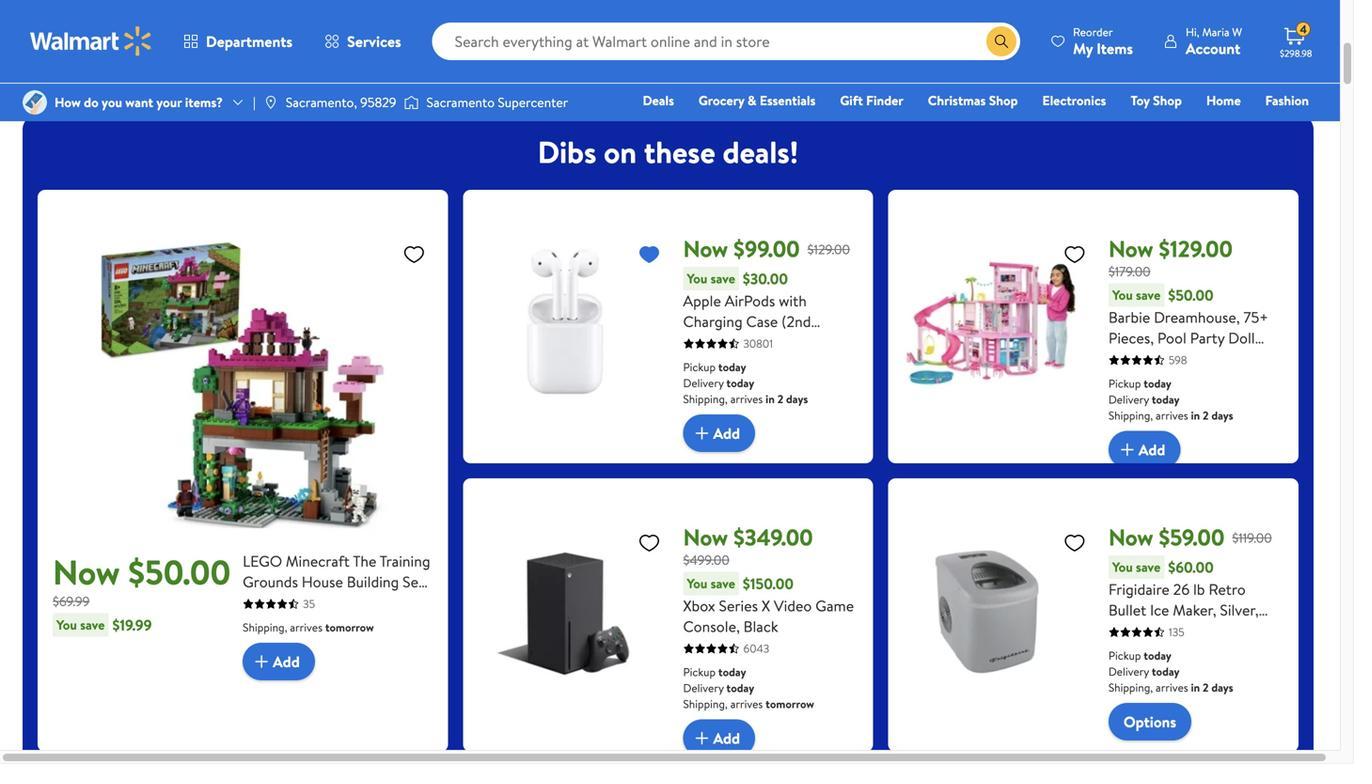 Task type: vqa. For each thing, say whether or not it's contained in the screenshot.
add to cart image
yes



Task type: describe. For each thing, give the bounding box(es) containing it.
shop for christmas shop
[[989, 91, 1018, 110]]

$10 & under
[[177, 51, 244, 69]]

home image
[[854, 0, 922, 46]]

beauty
[[1088, 51, 1127, 69]]

frigidaire
[[1109, 579, 1170, 600]]

in up options link
[[1191, 680, 1200, 696]]

get
[[73, 51, 95, 69]]

1 horizontal spatial home
[[1206, 91, 1241, 110]]

maker,
[[1173, 600, 1216, 621]]

arrives down 35
[[290, 620, 323, 636]]

$129.00 inside now $129.00 $179.00 you save $50.00 barbie dreamhouse, 75+ pieces, pool party doll house with 3 story slide
[[1159, 233, 1233, 265]]

& for $10
[[199, 51, 208, 69]]

$50.00 inside now $50.00 $69.99 you save $19.99
[[128, 549, 231, 596]]

grounds
[[243, 572, 298, 593]]

0 horizontal spatial tomorrow
[[325, 620, 374, 636]]

one
[[1165, 118, 1193, 136]]

2 down maker,
[[1203, 680, 1209, 696]]

get it by christmas
[[69, 51, 126, 82]]

now for $50.00
[[53, 549, 120, 596]]

lego
[[243, 551, 282, 572]]

0 horizontal spatial deals
[[550, 51, 581, 69]]

delivery for now $129.00
[[1109, 392, 1149, 408]]

grooming
[[1086, 64, 1141, 82]]

95829
[[360, 93, 396, 111]]

items
[[1097, 38, 1133, 59]]

under for $50 & under
[[438, 51, 471, 69]]

christmas inside "link"
[[69, 64, 126, 82]]

days for now $59.00
[[1212, 408, 1233, 424]]

now for $99.00
[[683, 233, 728, 265]]

arrives for now $59.00
[[1156, 680, 1188, 696]]

Walmart Site-Wide search field
[[432, 23, 1020, 60]]

toys
[[762, 51, 787, 69]]

finder
[[866, 91, 903, 110]]

add to favorites list, barbie dreamhouse, 75+ pieces, pool party doll house with 3 story slide image
[[1063, 243, 1086, 266]]

$60.00
[[1168, 557, 1214, 578]]

flash
[[517, 51, 546, 69]]

& for $50
[[426, 51, 435, 69]]

tech
[[649, 51, 675, 69]]

next slide for chipmodulewithimages list image
[[1254, 9, 1299, 54]]

$298.98
[[1280, 47, 1312, 60]]

toys link
[[726, 0, 824, 71]]

under for $10 & under
[[211, 51, 244, 69]]

black
[[744, 617, 778, 637]]

days for now $349.00
[[786, 391, 808, 407]]

flash deals image
[[515, 0, 583, 46]]

now $59.00 $119.00
[[1109, 522, 1272, 554]]

airpods
[[725, 291, 775, 311]]

get it by christmas link
[[49, 0, 147, 84]]

$499.00
[[683, 551, 730, 569]]

sacramento
[[426, 93, 495, 111]]

arrives for now $129.00
[[1156, 408, 1188, 424]]

lb
[[1193, 579, 1205, 600]]

save inside you save $30.00 apple airpods with charging case (2nd generation)
[[711, 270, 735, 288]]

$30.00
[[743, 269, 788, 289]]

add button for now $349.00
[[683, 720, 755, 758]]

in for now $59.00
[[1191, 408, 1200, 424]]

delivery for now $59.00
[[1109, 664, 1149, 680]]

fashion gift cards
[[1009, 91, 1309, 136]]

maria
[[1202, 24, 1230, 40]]

$150.00
[[743, 574, 794, 594]]

remove from favorites list, apple airpods with charging case (2nd generation) image
[[638, 243, 661, 266]]

add for now $349.00
[[713, 728, 740, 749]]

add for now $129.00
[[1139, 440, 1166, 460]]

0 vertical spatial toy
[[1131, 91, 1150, 110]]

$50 & under
[[401, 51, 471, 69]]

save for $349.00
[[711, 575, 735, 593]]

services
[[347, 31, 401, 52]]

search icon image
[[994, 34, 1009, 49]]

items?
[[185, 93, 223, 111]]

kitchen link
[[1290, 0, 1354, 84]]

doll
[[1228, 328, 1255, 349]]

essentials
[[760, 91, 816, 110]]

1 horizontal spatial home link
[[1198, 90, 1249, 110]]

21183
[[243, 593, 277, 613]]

options link
[[1109, 703, 1191, 741]]

shop toys. image
[[741, 0, 809, 46]]

0 horizontal spatial fashion link
[[952, 0, 1049, 71]]

apple
[[683, 291, 721, 311]]

console,
[[683, 617, 740, 637]]

walmart image
[[30, 26, 152, 56]]

sacramento, 95829
[[286, 93, 396, 111]]

add to cart image for now $349.00
[[691, 422, 713, 445]]

account
[[1186, 38, 1241, 59]]

30801
[[743, 336, 773, 352]]

add to favorites list, xbox series x video game console, black image
[[638, 531, 661, 555]]

departments
[[206, 31, 293, 52]]

now $349.00 $499.00 you save $150.00 xbox series x video game console, black
[[683, 522, 854, 637]]

reorder
[[1073, 24, 1113, 40]]

pickup today delivery today shipping, arrives in 2 days down 598
[[1109, 376, 1233, 424]]

how do you want your items?
[[55, 93, 223, 111]]

 image for how do you want your items?
[[23, 90, 47, 115]]

0 horizontal spatial add to cart image
[[250, 651, 273, 673]]

walmart+ link
[[1244, 117, 1317, 137]]

you save $60.00 frigidaire 26 lb retro bullet ice maker, silver, efic128
[[1109, 557, 1259, 641]]

pieces,
[[1109, 328, 1154, 349]]

gift finder link
[[832, 90, 912, 110]]

pool
[[1158, 328, 1187, 349]]

hi, maria w account
[[1186, 24, 1242, 59]]

supercenter
[[498, 93, 568, 111]]

now $99.00 $129.00
[[683, 233, 850, 265]]

minecraft
[[286, 551, 350, 572]]

shipping, for now $129.00
[[1109, 408, 1153, 424]]

$50.00 inside now $129.00 $179.00 you save $50.00 barbie dreamhouse, 75+ pieces, pool party doll house with 3 story slide
[[1168, 285, 1214, 306]]

1 horizontal spatial christmas
[[928, 91, 986, 110]]

barbie
[[1109, 307, 1150, 328]]

flash deals link
[[500, 0, 598, 71]]

sacramento,
[[286, 93, 357, 111]]

silver,
[[1220, 600, 1259, 621]]

|
[[253, 93, 256, 111]]

toy inside 'lego minecraft the training grounds house building set, 21183 cave toy'
[[316, 593, 339, 613]]

shipping, arrives tomorrow
[[243, 620, 374, 636]]

x
[[762, 596, 770, 617]]

fashion for fashion gift cards
[[1265, 91, 1309, 110]]

debit
[[1196, 118, 1228, 136]]

add button for now $129.00
[[1109, 431, 1181, 469]]

$25 & under
[[289, 51, 358, 69]]

deals!
[[723, 131, 799, 173]]

& for grocery
[[748, 91, 757, 110]]

135
[[1169, 625, 1185, 640]]



Task type: locate. For each thing, give the bounding box(es) containing it.
save up barbie
[[1136, 286, 1161, 304]]

gift
[[840, 91, 863, 110], [1009, 118, 1032, 136]]

in down "3"
[[1191, 408, 1200, 424]]

1 vertical spatial tomorrow
[[766, 696, 814, 712]]

you inside now $50.00 $69.99 you save $19.99
[[56, 616, 77, 634]]

 image
[[404, 93, 419, 112]]

2 for now $59.00
[[1203, 408, 1209, 424]]

Search search field
[[432, 23, 1020, 60]]

0 horizontal spatial $129.00
[[807, 240, 850, 258]]

1 vertical spatial with
[[1154, 349, 1181, 369]]

my
[[1073, 38, 1093, 59]]

1 horizontal spatial tomorrow
[[766, 696, 814, 712]]

generation)
[[683, 332, 762, 353]]

it
[[98, 51, 106, 69]]

add to cart image down shipping, arrives tomorrow
[[250, 651, 273, 673]]

now inside now $50.00 $69.99 you save $19.99
[[53, 549, 120, 596]]

delivery down pieces,
[[1109, 392, 1149, 408]]

christmas
[[69, 64, 126, 82], [928, 91, 986, 110]]

$50.00 up dreamhouse,
[[1168, 285, 1214, 306]]

shipping, for now $349.00
[[683, 696, 728, 712]]

0 horizontal spatial under
[[211, 51, 244, 69]]

home down home image
[[870, 51, 905, 69]]

sacramento supercenter
[[426, 93, 568, 111]]

shop kitchen and dining. image
[[1305, 0, 1354, 46]]

set,
[[403, 572, 428, 593]]

shipping, inside pickup today delivery today shipping, arrives tomorrow
[[683, 696, 728, 712]]

1 horizontal spatial deals
[[643, 91, 674, 110]]

now
[[683, 233, 728, 265], [1109, 233, 1153, 265], [683, 522, 728, 554], [1109, 522, 1153, 554], [53, 549, 120, 596]]

under down shop twenty-five dollars and under. image
[[325, 51, 358, 69]]

dibs on these deals!
[[538, 131, 799, 173]]

1 horizontal spatial $50.00
[[1168, 285, 1214, 306]]

delivery for now $349.00
[[683, 680, 724, 696]]

party
[[1190, 328, 1225, 349]]

pickup today delivery today shipping, arrives in 2 days
[[683, 359, 808, 407], [1109, 376, 1233, 424], [1109, 648, 1233, 696]]

series
[[719, 596, 758, 617]]

now up the $19.99
[[53, 549, 120, 596]]

shop food image
[[1192, 0, 1260, 46]]

fashion inside fashion gift cards
[[1265, 91, 1309, 110]]

shop ten dollars and under. image
[[177, 0, 244, 46]]

cards
[[1035, 118, 1068, 136]]

now right add to favorites list, xbox series x video game console, black image
[[683, 522, 728, 554]]

now up the apple
[[683, 233, 728, 265]]

arrives down 6043
[[730, 696, 763, 712]]

1 horizontal spatial add to cart image
[[1116, 439, 1139, 461]]

delivery down generation) at top right
[[683, 375, 724, 391]]

0 horizontal spatial house
[[302, 572, 343, 593]]

$10
[[177, 51, 196, 69]]

1 vertical spatial gift
[[1009, 118, 1032, 136]]

training
[[380, 551, 430, 572]]

pickup down pieces,
[[1109, 376, 1141, 392]]

& right beauty
[[1130, 51, 1139, 69]]

game
[[816, 596, 854, 617]]

registry link
[[1084, 117, 1149, 137]]

pickup for now $99.00
[[683, 359, 716, 375]]

you for $129.00
[[1112, 286, 1133, 304]]

arrives up options link
[[1156, 680, 1188, 696]]

0 vertical spatial home
[[870, 51, 905, 69]]

under for $25 & under
[[325, 51, 358, 69]]

now up the frigidaire
[[1109, 522, 1153, 554]]

1 vertical spatial fashion
[[1265, 91, 1309, 110]]

you
[[102, 93, 122, 111]]

xbox
[[683, 596, 715, 617]]

story
[[1197, 349, 1232, 369]]

0 horizontal spatial fashion
[[979, 51, 1022, 69]]

arrives for now $349.00
[[730, 696, 763, 712]]

shop for toy shop
[[1153, 91, 1182, 110]]

$19.99
[[112, 615, 152, 636]]

shop up one
[[1153, 91, 1182, 110]]

0 horizontal spatial gift
[[840, 91, 863, 110]]

house inside 'lego minecraft the training grounds house building set, 21183 cave toy'
[[302, 572, 343, 593]]

you up xbox on the right of page
[[687, 575, 708, 593]]

save for $129.00
[[1136, 286, 1161, 304]]

now for $59.00
[[1109, 522, 1153, 554]]

under down shop fifty dollars and under. image
[[438, 51, 471, 69]]

under down shop ten dollars and under. image
[[211, 51, 244, 69]]

$349.00
[[734, 522, 813, 554]]

you for $349.00
[[687, 575, 708, 593]]

add to cart image
[[250, 651, 273, 673], [691, 727, 713, 750]]

shop tech. image
[[628, 0, 696, 46]]

grocery & essentials
[[699, 91, 816, 110]]

days down story
[[1212, 408, 1233, 424]]

3 under from the left
[[438, 51, 471, 69]]

you up the frigidaire
[[1112, 558, 1133, 577]]

26
[[1173, 579, 1190, 600]]

save inside now $50.00 $69.99 you save $19.99
[[80, 616, 105, 634]]

home link up debit
[[1198, 90, 1249, 110]]

hi,
[[1186, 24, 1200, 40]]

efic128
[[1109, 621, 1162, 641]]

1 horizontal spatial $129.00
[[1159, 233, 1233, 265]]

by
[[109, 51, 123, 69]]

in down '30801'
[[766, 391, 775, 407]]

pickup today delivery today shipping, arrives in 2 days down '30801'
[[683, 359, 808, 407]]

 image right |
[[263, 95, 278, 110]]

1 horizontal spatial house
[[1109, 349, 1150, 369]]

gift inside 'link'
[[840, 91, 863, 110]]

add to favorites list, frigidaire 26 lb retro bullet ice maker, silver, efic128 image
[[1063, 531, 1086, 555]]

fashion link
[[952, 0, 1049, 71], [1257, 90, 1317, 110]]

0 vertical spatial with
[[779, 291, 807, 311]]

1 horizontal spatial under
[[325, 51, 358, 69]]

house up 35
[[302, 572, 343, 593]]

add to cart image
[[691, 422, 713, 445], [1116, 439, 1139, 461]]

christmas up do
[[69, 64, 126, 82]]

0 vertical spatial house
[[1109, 349, 1150, 369]]

0 vertical spatial $50.00
[[1168, 285, 1214, 306]]

& right grocery
[[748, 91, 757, 110]]

$99.00
[[734, 233, 800, 265]]

1 horizontal spatial fashion
[[1265, 91, 1309, 110]]

add to favorites list, lego minecraft the training grounds house building set, 21183 cave toy image
[[403, 243, 425, 266]]

registry
[[1092, 118, 1140, 136]]

shipping, down 21183
[[243, 620, 287, 636]]

deals right flash
[[550, 51, 581, 69]]

0 vertical spatial christmas
[[69, 64, 126, 82]]

gift inside fashion gift cards
[[1009, 118, 1032, 136]]

dibs
[[538, 131, 596, 173]]

$10 & under link
[[162, 0, 260, 71]]

1 under from the left
[[211, 51, 244, 69]]

delivery
[[683, 375, 724, 391], [1109, 392, 1149, 408], [1109, 664, 1149, 680], [683, 680, 724, 696]]

1 horizontal spatial  image
[[263, 95, 278, 110]]

shop fifty dollars and under. image
[[402, 0, 470, 46]]

1 horizontal spatial shop
[[1153, 91, 1182, 110]]

gift left 'finder'
[[840, 91, 863, 110]]

& right $25
[[313, 51, 322, 69]]

with inside you save $30.00 apple airpods with charging case (2nd generation)
[[779, 291, 807, 311]]

save up series
[[711, 575, 735, 593]]

arrives for now $99.00
[[730, 391, 763, 407]]

now right add to favorites list, barbie dreamhouse, 75+ pieces, pool party doll house with 3 story slide icon
[[1109, 233, 1153, 265]]

now inside now $129.00 $179.00 you save $50.00 barbie dreamhouse, 75+ pieces, pool party doll house with 3 story slide
[[1109, 233, 1153, 265]]

save
[[711, 270, 735, 288], [1136, 286, 1161, 304], [1136, 558, 1161, 577], [711, 575, 735, 593], [80, 616, 105, 634]]

retro
[[1209, 579, 1246, 600]]

do
[[84, 93, 98, 111]]

tomorrow
[[325, 620, 374, 636], [766, 696, 814, 712]]

you for $50.00
[[56, 616, 77, 634]]

& for $25
[[313, 51, 322, 69]]

pickup for now $349.00
[[683, 664, 716, 680]]

1 horizontal spatial gift
[[1009, 118, 1032, 136]]

0 vertical spatial deals
[[550, 51, 581, 69]]

you up the apple
[[687, 270, 708, 288]]

shipping, for now $59.00
[[1109, 680, 1153, 696]]

1 vertical spatial home
[[1206, 91, 1241, 110]]

arrives
[[730, 391, 763, 407], [1156, 408, 1188, 424], [290, 620, 323, 636], [1156, 680, 1188, 696], [730, 696, 763, 712]]

&
[[199, 51, 208, 69], [313, 51, 322, 69], [426, 51, 435, 69], [1130, 51, 1139, 69], [748, 91, 757, 110]]

with left "3"
[[1154, 349, 1181, 369]]

pickup down generation) at top right
[[683, 359, 716, 375]]

add to cart image for now $59.00
[[1116, 439, 1139, 461]]

tomorrow down 6043
[[766, 696, 814, 712]]

now $129.00 $179.00 you save $50.00 barbie dreamhouse, 75+ pieces, pool party doll house with 3 story slide
[[1109, 233, 1268, 369]]

$50.00 up the $19.99
[[128, 549, 231, 596]]

$50.00
[[1168, 285, 1214, 306], [128, 549, 231, 596]]

1 horizontal spatial add to cart image
[[691, 727, 713, 750]]

you inside you save $60.00 frigidaire 26 lb retro bullet ice maker, silver, efic128
[[1112, 558, 1133, 577]]

toy shop link
[[1122, 90, 1190, 110]]

you up barbie
[[1112, 286, 1133, 304]]

& for beauty
[[1130, 51, 1139, 69]]

fashion link up christmas shop link
[[952, 0, 1049, 71]]

pickup down efic128
[[1109, 648, 1141, 664]]

you inside now $129.00 $179.00 you save $50.00 barbie dreamhouse, 75+ pieces, pool party doll house with 3 story slide
[[1112, 286, 1133, 304]]

save inside the now $349.00 $499.00 you save $150.00 xbox series x video game console, black
[[711, 575, 735, 593]]

1 vertical spatial deals
[[643, 91, 674, 110]]

pickup today delivery today shipping, arrives in 2 days down the 135
[[1109, 648, 1233, 696]]

pickup inside pickup today delivery today shipping, arrives tomorrow
[[683, 664, 716, 680]]

pickup down console,
[[683, 664, 716, 680]]

& right $10
[[199, 51, 208, 69]]

save down "$69.99"
[[80, 616, 105, 634]]

0 horizontal spatial home
[[870, 51, 905, 69]]

toy
[[1131, 91, 1150, 110], [316, 593, 339, 613]]

$69.99
[[53, 593, 90, 611]]

0 vertical spatial fashion link
[[952, 0, 1049, 71]]

& right $50
[[426, 51, 435, 69]]

house down barbie
[[1109, 349, 1150, 369]]

2 down (2nd
[[777, 391, 783, 407]]

0 vertical spatial home link
[[839, 0, 937, 71]]

1 vertical spatial house
[[302, 572, 343, 593]]

$129.00 up dreamhouse,
[[1159, 233, 1233, 265]]

now for $349.00
[[683, 522, 728, 554]]

0 horizontal spatial home link
[[839, 0, 937, 71]]

your
[[156, 93, 182, 111]]

you inside the now $349.00 $499.00 you save $150.00 xbox series x video game console, black
[[687, 575, 708, 593]]

tech link
[[613, 0, 711, 71]]

2
[[777, 391, 783, 407], [1203, 408, 1209, 424], [1203, 680, 1209, 696]]

you inside you save $30.00 apple airpods with charging case (2nd generation)
[[687, 270, 708, 288]]

2 for now $349.00
[[777, 391, 783, 407]]

pickup for now $59.00
[[1109, 648, 1141, 664]]

2 down story
[[1203, 408, 1209, 424]]

shipping, for now $99.00
[[683, 391, 728, 407]]

walmart+
[[1253, 118, 1309, 136]]

0 horizontal spatial $50.00
[[128, 549, 231, 596]]

fashion for fashion
[[979, 51, 1022, 69]]

arrives down '30801'
[[730, 391, 763, 407]]

you down "$69.99"
[[56, 616, 77, 634]]

deals down tech
[[643, 91, 674, 110]]

delivery inside pickup today delivery today shipping, arrives tomorrow
[[683, 680, 724, 696]]

0 horizontal spatial  image
[[23, 90, 47, 115]]

gift left cards
[[1009, 118, 1032, 136]]

$179.00
[[1109, 262, 1151, 281]]

now for $129.00
[[1109, 233, 1153, 265]]

you save $30.00 apple airpods with charging case (2nd generation)
[[683, 269, 811, 353]]

house inside now $129.00 $179.00 you save $50.00 barbie dreamhouse, 75+ pieces, pool party doll house with 3 story slide
[[1109, 349, 1150, 369]]

home link up 'finder'
[[839, 0, 937, 71]]

tomorrow inside pickup today delivery today shipping, arrives tomorrow
[[766, 696, 814, 712]]

1 horizontal spatial toy
[[1131, 91, 1150, 110]]

save for $50.00
[[80, 616, 105, 634]]

christmas shop
[[928, 91, 1018, 110]]

 image
[[23, 90, 47, 115], [263, 95, 278, 110]]

shipping, down console,
[[683, 696, 728, 712]]

shipping, down generation) at top right
[[683, 391, 728, 407]]

0 vertical spatial tomorrow
[[325, 620, 374, 636]]

home link
[[839, 0, 937, 71], [1198, 90, 1249, 110]]

arrives inside pickup today delivery today shipping, arrives tomorrow
[[730, 696, 763, 712]]

0 horizontal spatial christmas
[[69, 64, 126, 82]]

0 horizontal spatial toy
[[316, 593, 339, 613]]

delivery for now $99.00
[[683, 375, 724, 391]]

the
[[353, 551, 377, 572]]

1 shop from the left
[[989, 91, 1018, 110]]

departments button
[[167, 19, 309, 64]]

pickup today delivery today shipping, arrives in 2 days for $59.00
[[1109, 648, 1233, 696]]

how
[[55, 93, 81, 111]]

deals
[[550, 51, 581, 69], [643, 91, 674, 110]]

in for now $349.00
[[766, 391, 775, 407]]

save inside now $129.00 $179.00 you save $50.00 barbie dreamhouse, 75+ pieces, pool party doll house with 3 story slide
[[1136, 286, 1161, 304]]

days down silver,
[[1212, 680, 1233, 696]]

toy up "registry" "link"
[[1131, 91, 1150, 110]]

home up debit
[[1206, 91, 1241, 110]]

 image left the how
[[23, 90, 47, 115]]

0 horizontal spatial add to cart image
[[691, 422, 713, 445]]

now $50.00 $69.99 you save $19.99
[[53, 549, 231, 636]]

1 vertical spatial $50.00
[[128, 549, 231, 596]]

grocery
[[699, 91, 744, 110]]

1 vertical spatial christmas
[[928, 91, 986, 110]]

shop beauty and grooming. image
[[1080, 0, 1147, 46]]

now inside the now $349.00 $499.00 you save $150.00 xbox series x video game console, black
[[683, 522, 728, 554]]

shop twenty-five dollars and under. image
[[290, 0, 357, 46]]

1 vertical spatial add to cart image
[[691, 727, 713, 750]]

1 horizontal spatial with
[[1154, 349, 1181, 369]]

shipping, down pieces,
[[1109, 408, 1153, 424]]

add to cart image down pickup today delivery today shipping, arrives tomorrow at the bottom right
[[691, 727, 713, 750]]

add button for now $99.00
[[683, 415, 755, 452]]

get gifts in time for christmas. image
[[64, 0, 132, 46]]

$129.00 right $99.00
[[807, 240, 850, 258]]

kitchen
[[1311, 51, 1354, 82]]

shipping, up options link
[[1109, 680, 1153, 696]]

fashion up walmart+
[[1265, 91, 1309, 110]]

beauty & grooming link
[[1065, 0, 1162, 84]]

with down $30.00
[[779, 291, 807, 311]]

1 horizontal spatial fashion link
[[1257, 90, 1317, 110]]

christmas right 'finder'
[[928, 91, 986, 110]]

35
[[303, 596, 315, 612]]

flash deals
[[517, 51, 581, 69]]

0 horizontal spatial with
[[779, 291, 807, 311]]

pickup for now $129.00
[[1109, 376, 1141, 392]]

days down (2nd
[[786, 391, 808, 407]]

598
[[1169, 352, 1187, 368]]

delivery down efic128
[[1109, 664, 1149, 680]]

slide
[[1235, 349, 1266, 369]]

today
[[718, 359, 746, 375], [726, 375, 754, 391], [1144, 376, 1172, 392], [1152, 392, 1180, 408], [1144, 648, 1172, 664], [1152, 664, 1180, 680], [718, 664, 746, 680], [726, 680, 754, 696]]

2 horizontal spatial under
[[438, 51, 471, 69]]

charging
[[683, 311, 743, 332]]

1 vertical spatial toy
[[316, 593, 339, 613]]

beauty & grooming
[[1086, 51, 1141, 82]]

$59.00
[[1159, 522, 1225, 554]]

$129.00 inside now $99.00 $129.00
[[807, 240, 850, 258]]

shop up gift cards link
[[989, 91, 1018, 110]]

grocery & essentials link
[[690, 90, 824, 110]]

& inside beauty & grooming
[[1130, 51, 1139, 69]]

 image for sacramento, 95829
[[263, 95, 278, 110]]

0 vertical spatial add to cart image
[[250, 651, 273, 673]]

pickup today delivery today shipping, arrives in 2 days for $99.00
[[683, 359, 808, 407]]

arrives down 598
[[1156, 408, 1188, 424]]

with inside now $129.00 $179.00 you save $50.00 barbie dreamhouse, 75+ pieces, pool party doll house with 3 story slide
[[1154, 349, 1181, 369]]

delivery down console,
[[683, 680, 724, 696]]

0 vertical spatial fashion
[[979, 51, 1022, 69]]

fashion image
[[967, 0, 1034, 46]]

0 horizontal spatial shop
[[989, 91, 1018, 110]]

toy shop
[[1131, 91, 1182, 110]]

2 shop from the left
[[1153, 91, 1182, 110]]

$119.00
[[1232, 529, 1272, 547]]

electronics
[[1042, 91, 1106, 110]]

0 vertical spatial gift
[[840, 91, 863, 110]]

one debit link
[[1156, 117, 1237, 137]]

1 vertical spatial fashion link
[[1257, 90, 1317, 110]]

case
[[746, 311, 778, 332]]

fashion link up walmart+
[[1257, 90, 1317, 110]]

toy right 35
[[316, 593, 339, 613]]

save up the frigidaire
[[1136, 558, 1161, 577]]

tomorrow down 'lego minecraft the training grounds house building set, 21183 cave toy'
[[325, 620, 374, 636]]

ice
[[1150, 600, 1169, 621]]

save up the apple
[[711, 270, 735, 288]]

2 under from the left
[[325, 51, 358, 69]]

add for now $99.00
[[713, 423, 740, 444]]

save inside you save $60.00 frigidaire 26 lb retro bullet ice maker, silver, efic128
[[1136, 558, 1161, 577]]

fashion down search icon
[[979, 51, 1022, 69]]

1 vertical spatial home link
[[1198, 90, 1249, 110]]



